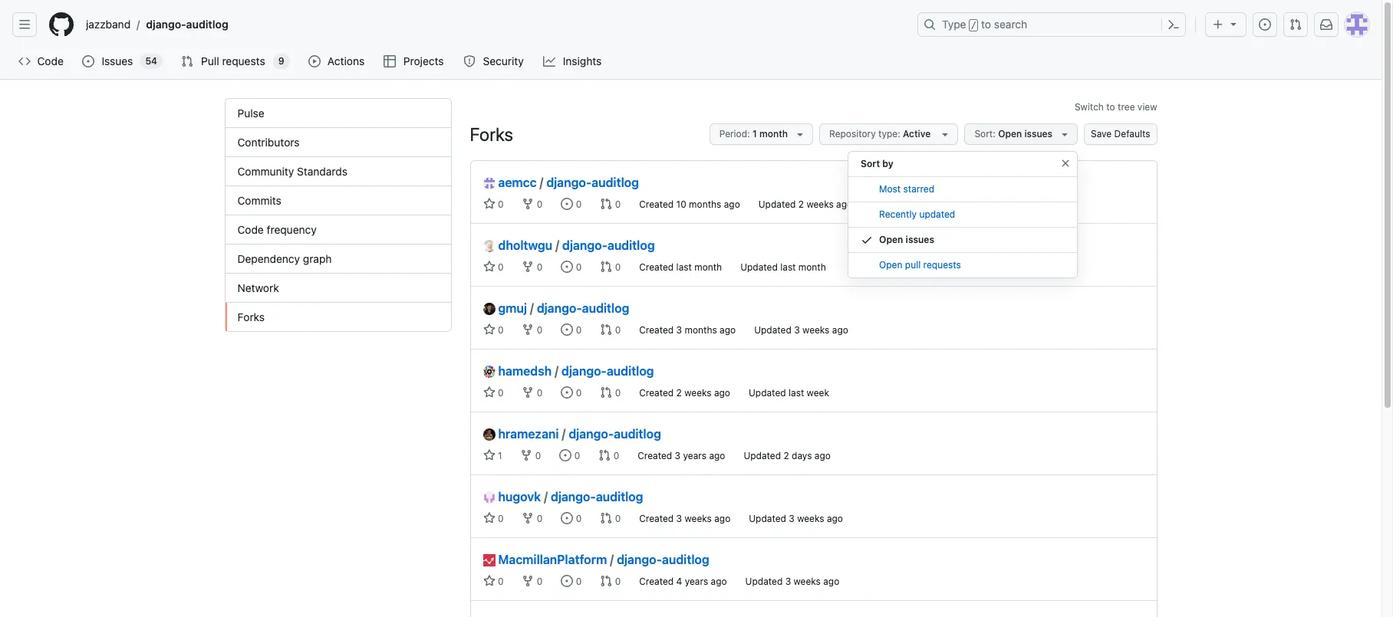 Task type: locate. For each thing, give the bounding box(es) containing it.
django-auditlog link for hamedsh
[[562, 365, 654, 378]]

projects link
[[378, 50, 451, 73]]

type:
[[879, 128, 901, 140]]

repository type: active
[[830, 128, 934, 140]]

years right 4
[[685, 576, 709, 588]]

open inside open issues link
[[880, 234, 904, 246]]

0 vertical spatial updated 3 weeks ago
[[755, 325, 849, 336]]

git pull request image for hramezani
[[599, 450, 611, 462]]

9
[[278, 55, 284, 67]]

search
[[995, 18, 1028, 31]]

10
[[677, 199, 687, 210]]

@macmillanplatform image
[[483, 555, 495, 567]]

django- right gmuj
[[537, 302, 582, 315]]

triangle down image right active
[[940, 128, 952, 140]]

jazzband link
[[80, 12, 137, 37]]

1 horizontal spatial forks
[[470, 124, 513, 145]]

0 horizontal spatial forks
[[238, 311, 265, 324]]

created down created last month
[[640, 325, 674, 336]]

updated 2 weeks ago
[[759, 199, 853, 210]]

1 vertical spatial issues
[[906, 234, 935, 246]]

2 horizontal spatial month
[[799, 262, 826, 273]]

0 horizontal spatial requests
[[222, 54, 265, 68]]

1 vertical spatial code
[[238, 223, 264, 236]]

0 vertical spatial git pull request image
[[181, 55, 193, 68]]

django- right hramezani
[[569, 427, 614, 441]]

jazzband
[[86, 18, 131, 31]]

django- right dholtwgu
[[563, 239, 608, 253]]

1 vertical spatial to
[[1107, 101, 1116, 113]]

created left 10
[[640, 199, 674, 210]]

updated 3 weeks ago for macmillanplatform
[[746, 576, 840, 588]]

1 horizontal spatial 1
[[753, 128, 757, 140]]

/ inside type / to search
[[971, 20, 977, 31]]

issues
[[1025, 128, 1053, 140], [906, 234, 935, 246]]

django-auditlog link
[[140, 12, 235, 37], [547, 176, 639, 190], [563, 239, 655, 253], [537, 302, 630, 315], [562, 365, 654, 378], [569, 427, 661, 441], [551, 490, 644, 504], [617, 553, 710, 567]]

triangle down image for repository type: active
[[940, 128, 952, 140]]

1 vertical spatial forks
[[238, 311, 265, 324]]

0 vertical spatial star image
[[483, 198, 495, 210]]

updated for dholtwgu
[[741, 262, 778, 273]]

2 vertical spatial git pull request image
[[600, 576, 613, 588]]

/ for hugovk
[[544, 490, 548, 504]]

tree
[[1118, 101, 1135, 113]]

auditlog for macmillanplatform
[[662, 553, 710, 567]]

code image
[[18, 55, 31, 68]]

gmuj
[[498, 302, 527, 315]]

/ django-auditlog for aemcc
[[540, 176, 639, 190]]

/ right macmillanplatform
[[610, 553, 614, 567]]

0 horizontal spatial month
[[695, 262, 722, 273]]

repo forked image down dholtwgu
[[522, 261, 535, 273]]

1 down "@hramezani" icon
[[495, 451, 502, 462]]

month down the created 10 months ago on the top
[[695, 262, 722, 273]]

hamedsh
[[498, 365, 552, 378]]

2 up created 3 years ago at the bottom
[[677, 388, 682, 399]]

star image down @gmuj icon
[[483, 324, 495, 336]]

insights link
[[537, 50, 609, 73]]

updated for hamedsh
[[749, 388, 786, 399]]

star image for aemcc
[[483, 198, 495, 210]]

1 star image from the top
[[483, 261, 495, 273]]

shield image
[[464, 55, 476, 68]]

0 vertical spatial months
[[689, 199, 722, 210]]

period: 1 month
[[720, 128, 788, 140]]

month down the updated 2 weeks ago
[[799, 262, 826, 273]]

0 horizontal spatial 2
[[677, 388, 682, 399]]

forks inside forks link
[[238, 311, 265, 324]]

month for period: 1 month
[[760, 128, 788, 140]]

hramezani link
[[483, 425, 559, 444]]

auditlog for hamedsh
[[607, 365, 654, 378]]

issue opened image for macmillanplatform
[[561, 576, 574, 588]]

1 star image from the top
[[483, 198, 495, 210]]

star image down @macmillanplatform image
[[483, 576, 495, 588]]

1 vertical spatial updated 3 weeks ago
[[749, 513, 843, 525]]

0 vertical spatial requests
[[222, 54, 265, 68]]

repo forked image for dholtwgu
[[522, 261, 535, 273]]

issue opened image for hugovk
[[561, 513, 574, 525]]

open left pull
[[880, 259, 903, 271]]

@gmuj image
[[483, 303, 495, 315]]

repo forked image down hugovk
[[522, 513, 535, 525]]

/ right hugovk
[[544, 490, 548, 504]]

0 horizontal spatial code
[[37, 54, 64, 68]]

/ right gmuj
[[530, 302, 534, 315]]

star image down "@hamedsh" icon
[[483, 387, 495, 399]]

1 vertical spatial open
[[880, 234, 904, 246]]

created 3 weeks ago
[[640, 513, 731, 525]]

triangle down image for sort: open issues
[[1059, 128, 1071, 140]]

2 star image from the top
[[483, 387, 495, 399]]

0
[[495, 199, 504, 210], [535, 199, 543, 210], [574, 199, 582, 210], [613, 199, 621, 210], [495, 262, 504, 273], [535, 262, 543, 273], [574, 262, 582, 273], [613, 262, 621, 273], [495, 325, 504, 336], [535, 325, 543, 336], [574, 325, 582, 336], [613, 325, 621, 336], [495, 388, 504, 399], [535, 388, 543, 399], [574, 388, 582, 399], [613, 388, 621, 399], [533, 451, 541, 462], [572, 451, 580, 462], [611, 451, 620, 462], [495, 513, 504, 525], [535, 513, 543, 525], [574, 513, 582, 525], [613, 513, 621, 525], [495, 576, 504, 588], [535, 576, 543, 588], [574, 576, 582, 588], [613, 576, 621, 588]]

0 vertical spatial 1
[[753, 128, 757, 140]]

django- for hramezani
[[569, 427, 614, 441]]

django- right hugovk
[[551, 490, 596, 504]]

switch to tree view link
[[1075, 101, 1158, 113]]

2 horizontal spatial 2
[[799, 199, 804, 210]]

/ right dholtwgu
[[556, 239, 560, 253]]

auditlog for hramezani
[[614, 427, 661, 441]]

created left 4
[[640, 576, 674, 588]]

/ right the aemcc
[[540, 176, 544, 190]]

created down created 2 weeks ago
[[638, 451, 672, 462]]

menu
[[849, 177, 1078, 279]]

homepage image
[[49, 12, 74, 37]]

issue opened image
[[1259, 18, 1272, 31], [561, 198, 574, 210], [561, 261, 574, 273], [561, 387, 574, 399], [560, 450, 572, 462]]

2 up updated last month in the top of the page
[[799, 199, 804, 210]]

0 vertical spatial years
[[683, 451, 707, 462]]

years up created 3 weeks ago
[[683, 451, 707, 462]]

created for aemcc
[[640, 199, 674, 210]]

3 star image from the top
[[483, 450, 495, 462]]

code down commits
[[238, 223, 264, 236]]

1 vertical spatial 1
[[495, 451, 502, 462]]

django- right the aemcc
[[547, 176, 592, 190]]

2 vertical spatial 2
[[784, 451, 790, 462]]

last down 10
[[677, 262, 692, 273]]

last down the updated 2 weeks ago
[[781, 262, 796, 273]]

requests
[[222, 54, 265, 68], [924, 259, 962, 271]]

git pull request image down macmillanplatform
[[600, 576, 613, 588]]

open right check image at the top right
[[880, 234, 904, 246]]

/ for aemcc
[[540, 176, 544, 190]]

issues up open pull requests
[[906, 234, 935, 246]]

open for open pull requests
[[880, 259, 903, 271]]

updated 3 weeks ago for gmuj
[[755, 325, 849, 336]]

django- for gmuj
[[537, 302, 582, 315]]

django-auditlog link for aemcc
[[547, 176, 639, 190]]

open issues
[[880, 234, 935, 246]]

created 3 years ago
[[638, 451, 726, 462]]

dholtwgu link
[[483, 236, 553, 255]]

@aemcc image
[[483, 177, 495, 190]]

repo forked image down hamedsh
[[522, 387, 535, 399]]

updated last week
[[749, 388, 830, 399]]

most starred
[[880, 183, 935, 195]]

2 vertical spatial star image
[[483, 513, 495, 525]]

to left search
[[982, 18, 992, 31]]

weeks for hugovk
[[798, 513, 825, 525]]

created for dholtwgu
[[640, 262, 674, 273]]

django-auditlog link for hramezani
[[569, 427, 661, 441]]

repo forked image
[[522, 387, 535, 399], [521, 450, 533, 462], [522, 513, 535, 525]]

requests right pull on the left top
[[222, 54, 265, 68]]

2 star image from the top
[[483, 324, 495, 336]]

1 horizontal spatial requests
[[924, 259, 962, 271]]

1 right period:
[[753, 128, 757, 140]]

open right sort:
[[999, 128, 1022, 140]]

1 vertical spatial 2
[[677, 388, 682, 399]]

created for hramezani
[[638, 451, 672, 462]]

repo forked image down hramezani
[[521, 450, 533, 462]]

created up created 3 years ago at the bottom
[[640, 388, 674, 399]]

/ inside jazzband / django-auditlog
[[137, 18, 140, 31]]

4 star image from the top
[[483, 576, 495, 588]]

to
[[982, 18, 992, 31], [1107, 101, 1116, 113]]

repo forked image for hamedsh
[[522, 387, 535, 399]]

1 vertical spatial git pull request image
[[600, 261, 613, 273]]

0 vertical spatial code
[[37, 54, 64, 68]]

2 vertical spatial open
[[880, 259, 903, 271]]

months for aemcc
[[689, 199, 722, 210]]

forks link
[[225, 303, 451, 332]]

3 star image from the top
[[483, 513, 495, 525]]

insights
[[563, 54, 602, 68]]

repo forked image down macmillanplatform link
[[522, 576, 535, 588]]

code right code image at the left
[[37, 54, 64, 68]]

triangle down image
[[1228, 18, 1240, 30], [794, 128, 807, 140], [940, 128, 952, 140], [1059, 128, 1071, 140]]

git pull request image
[[181, 55, 193, 68], [600, 261, 613, 273], [600, 576, 613, 588]]

star image down @aemcc icon
[[483, 198, 495, 210]]

issue opened image for aemcc
[[561, 198, 574, 210]]

0 horizontal spatial to
[[982, 18, 992, 31]]

@hugovk image
[[483, 492, 495, 504]]

1 horizontal spatial 2
[[784, 451, 790, 462]]

triangle down image right period: 1 month
[[794, 128, 807, 140]]

1 horizontal spatial code
[[238, 223, 264, 236]]

code for code frequency
[[238, 223, 264, 236]]

django- up created 4 years ago
[[617, 553, 662, 567]]

recently updated
[[880, 209, 956, 220]]

repo forked image down the aemcc
[[522, 198, 535, 210]]

@dholtwgu image
[[483, 240, 495, 253]]

last left week
[[789, 388, 805, 399]]

django- right hamedsh
[[562, 365, 607, 378]]

git pull request image left created last month
[[600, 261, 613, 273]]

to left tree
[[1107, 101, 1116, 113]]

code frequency
[[238, 223, 317, 236]]

/ django-auditlog for hugovk
[[544, 490, 644, 504]]

code inside insights element
[[238, 223, 264, 236]]

updated 3 weeks ago
[[755, 325, 849, 336], [749, 513, 843, 525], [746, 576, 840, 588]]

issue opened image for gmuj
[[561, 324, 574, 336]]

issue opened image for dholtwgu
[[561, 261, 574, 273]]

created up the created 3 months ago
[[640, 262, 674, 273]]

1 horizontal spatial issues
[[1025, 128, 1053, 140]]

months right 10
[[689, 199, 722, 210]]

0 horizontal spatial issues
[[906, 234, 935, 246]]

git pull request image left pull on the left top
[[181, 55, 193, 68]]

community standards link
[[225, 157, 451, 186]]

/ django-auditlog
[[540, 176, 639, 190], [556, 239, 655, 253], [530, 302, 630, 315], [555, 365, 654, 378], [562, 427, 661, 441], [544, 490, 644, 504], [610, 553, 710, 567]]

54
[[145, 55, 157, 67]]

3
[[677, 325, 682, 336], [794, 325, 800, 336], [675, 451, 681, 462], [677, 513, 682, 525], [789, 513, 795, 525], [786, 576, 791, 588]]

forks up @aemcc icon
[[470, 124, 513, 145]]

issues right sort:
[[1025, 128, 1053, 140]]

django-auditlog link for gmuj
[[537, 302, 630, 315]]

django- for aemcc
[[547, 176, 592, 190]]

0 vertical spatial repo forked image
[[522, 387, 535, 399]]

1
[[753, 128, 757, 140], [495, 451, 502, 462]]

2 left the days
[[784, 451, 790, 462]]

star image for hugovk
[[483, 513, 495, 525]]

weeks for aemcc
[[807, 199, 834, 210]]

issue opened image
[[82, 55, 95, 68], [561, 324, 574, 336], [561, 513, 574, 525], [561, 576, 574, 588]]

ago
[[724, 199, 740, 210], [837, 199, 853, 210], [720, 325, 736, 336], [833, 325, 849, 336], [714, 388, 731, 399], [709, 451, 726, 462], [815, 451, 831, 462], [715, 513, 731, 525], [827, 513, 843, 525], [711, 576, 727, 588], [824, 576, 840, 588]]

repo forked image for gmuj
[[522, 324, 535, 336]]

star image down "@hramezani" icon
[[483, 450, 495, 462]]

repo forked image
[[522, 198, 535, 210], [522, 261, 535, 273], [522, 324, 535, 336], [522, 576, 535, 588]]

issue opened image for hramezani
[[560, 450, 572, 462]]

code for code
[[37, 54, 64, 68]]

list
[[80, 12, 909, 37]]

auditlog for gmuj
[[582, 302, 630, 315]]

updated
[[920, 209, 956, 220]]

month right period:
[[760, 128, 788, 140]]

/ right jazzband
[[137, 18, 140, 31]]

years for hramezani
[[683, 451, 707, 462]]

1 vertical spatial months
[[685, 325, 717, 336]]

1 vertical spatial requests
[[924, 259, 962, 271]]

auditlog for dholtwgu
[[608, 239, 655, 253]]

3 repo forked image from the top
[[522, 324, 535, 336]]

django- inside jazzband / django-auditlog
[[146, 18, 186, 31]]

0 vertical spatial forks
[[470, 124, 513, 145]]

1 horizontal spatial month
[[760, 128, 788, 140]]

requests inside menu
[[924, 259, 962, 271]]

1 repo forked image from the top
[[522, 198, 535, 210]]

actions
[[328, 54, 365, 68]]

1 link
[[483, 450, 502, 462]]

4 repo forked image from the top
[[522, 576, 535, 588]]

by
[[883, 158, 894, 170]]

/ right hramezani
[[562, 427, 566, 441]]

star image
[[483, 261, 495, 273], [483, 324, 495, 336], [483, 450, 495, 462], [483, 576, 495, 588]]

repo forked image down gmuj
[[522, 324, 535, 336]]

django- up 54
[[146, 18, 186, 31]]

pull requests
[[201, 54, 265, 68]]

/ for macmillanplatform
[[610, 553, 614, 567]]

actions link
[[302, 50, 372, 73]]

security link
[[457, 50, 531, 73]]

auditlog
[[186, 18, 228, 31], [592, 176, 639, 190], [608, 239, 655, 253], [582, 302, 630, 315], [607, 365, 654, 378], [614, 427, 661, 441], [596, 490, 644, 504], [662, 553, 710, 567]]

pull
[[201, 54, 219, 68]]

triangle down image up close menu image
[[1059, 128, 1071, 140]]

django-
[[146, 18, 186, 31], [547, 176, 592, 190], [563, 239, 608, 253], [537, 302, 582, 315], [562, 365, 607, 378], [569, 427, 614, 441], [551, 490, 596, 504], [617, 553, 662, 567]]

switch to tree view
[[1075, 101, 1158, 113]]

network
[[238, 282, 279, 295]]

switch
[[1075, 101, 1104, 113]]

@hamedsh image
[[483, 366, 495, 378]]

commits
[[238, 194, 282, 207]]

0 link
[[483, 198, 504, 210], [522, 198, 543, 210], [561, 198, 582, 210], [600, 198, 621, 210], [483, 261, 504, 273], [522, 261, 543, 273], [561, 261, 582, 273], [600, 261, 621, 273], [483, 324, 504, 336], [522, 324, 543, 336], [561, 324, 582, 336], [600, 324, 621, 336], [483, 387, 504, 399], [522, 387, 543, 399], [561, 387, 582, 399], [600, 387, 621, 399], [521, 450, 541, 462], [560, 450, 580, 462], [599, 450, 620, 462], [483, 513, 504, 525], [522, 513, 543, 525], [561, 513, 582, 525], [600, 513, 621, 525], [483, 576, 504, 588], [522, 576, 543, 588], [561, 576, 582, 588], [600, 576, 621, 588]]

/ right hamedsh
[[555, 365, 559, 378]]

/ right type
[[971, 20, 977, 31]]

open for open issues
[[880, 234, 904, 246]]

issues inside menu
[[906, 234, 935, 246]]

open inside open pull requests link
[[880, 259, 903, 271]]

2 vertical spatial repo forked image
[[522, 513, 535, 525]]

years
[[683, 451, 707, 462], [685, 576, 709, 588]]

commits link
[[225, 186, 451, 216]]

1 vertical spatial repo forked image
[[521, 450, 533, 462]]

1 vertical spatial star image
[[483, 387, 495, 399]]

created last month
[[640, 262, 722, 273]]

requests right pull
[[924, 259, 962, 271]]

table image
[[384, 55, 396, 68]]

created down created 3 years ago at the bottom
[[640, 513, 674, 525]]

/ django-auditlog for dholtwgu
[[556, 239, 655, 253]]

weeks
[[807, 199, 834, 210], [803, 325, 830, 336], [685, 388, 712, 399], [685, 513, 712, 525], [798, 513, 825, 525], [794, 576, 821, 588]]

issue opened image for hamedsh
[[561, 387, 574, 399]]

forks down the network
[[238, 311, 265, 324]]

2 repo forked image from the top
[[522, 261, 535, 273]]

created for gmuj
[[640, 325, 674, 336]]

months for gmuj
[[685, 325, 717, 336]]

star image down '@dholtwgu' image
[[483, 261, 495, 273]]

star image down @hugovk icon
[[483, 513, 495, 525]]

2 vertical spatial updated 3 weeks ago
[[746, 576, 840, 588]]

months up created 2 weeks ago
[[685, 325, 717, 336]]

git pull request image for macmillanplatform
[[600, 576, 613, 588]]

macmillanplatform link
[[483, 551, 607, 569]]

triangle down image for period: 1 month
[[794, 128, 807, 140]]

star image for dholtwgu
[[483, 261, 495, 273]]

git pull request image
[[1290, 18, 1302, 31], [600, 198, 613, 210], [600, 324, 613, 336], [600, 387, 613, 399], [599, 450, 611, 462], [600, 513, 613, 525]]

0 vertical spatial 2
[[799, 199, 804, 210]]

star image
[[483, 198, 495, 210], [483, 387, 495, 399], [483, 513, 495, 525]]

created for hugovk
[[640, 513, 674, 525]]

1 vertical spatial years
[[685, 576, 709, 588]]



Task type: vqa. For each thing, say whether or not it's contained in the screenshot.


Task type: describe. For each thing, give the bounding box(es) containing it.
hugovk link
[[483, 488, 541, 507]]

auditlog inside jazzband / django-auditlog
[[186, 18, 228, 31]]

graph image
[[544, 55, 556, 68]]

jazzband / django-auditlog
[[86, 18, 228, 31]]

django-auditlog link for macmillanplatform
[[617, 553, 710, 567]]

month for created last month
[[695, 262, 722, 273]]

week
[[807, 388, 830, 399]]

repo forked image for hramezani
[[521, 450, 533, 462]]

dholtwgu
[[498, 239, 553, 253]]

git pull request image for hugovk
[[600, 513, 613, 525]]

updated last month
[[741, 262, 826, 273]]

star image for macmillanplatform
[[483, 576, 495, 588]]

weeks for gmuj
[[803, 325, 830, 336]]

sort by
[[861, 158, 894, 170]]

created 10 months ago
[[640, 199, 740, 210]]

sort: open issues
[[975, 128, 1053, 140]]

days
[[792, 451, 812, 462]]

/ django-auditlog for gmuj
[[530, 302, 630, 315]]

star image for gmuj
[[483, 324, 495, 336]]

created 4 years ago
[[640, 576, 727, 588]]

insights element
[[224, 98, 452, 332]]

git pull request image for hamedsh
[[600, 387, 613, 399]]

last for dholtwgu
[[781, 262, 796, 273]]

created 2 weeks ago
[[640, 388, 731, 399]]

repo forked image for hugovk
[[522, 513, 535, 525]]

django- for macmillanplatform
[[617, 553, 662, 567]]

updated for hramezani
[[744, 451, 781, 462]]

0 vertical spatial open
[[999, 128, 1022, 140]]

repo forked image for macmillanplatform
[[522, 576, 535, 588]]

open issues link
[[849, 228, 1078, 253]]

gmuj link
[[483, 299, 527, 318]]

updated for hugovk
[[749, 513, 787, 525]]

standards
[[297, 165, 348, 178]]

play image
[[308, 55, 321, 68]]

issues
[[102, 54, 133, 68]]

notifications image
[[1321, 18, 1333, 31]]

code link
[[12, 50, 70, 73]]

2 for aemcc
[[799, 199, 804, 210]]

0 vertical spatial issues
[[1025, 128, 1053, 140]]

2 for hramezani
[[784, 451, 790, 462]]

save defaults button
[[1084, 124, 1158, 145]]

menu containing most starred
[[849, 177, 1078, 279]]

recently updated link
[[849, 203, 1078, 228]]

community
[[238, 165, 294, 178]]

/ django-auditlog for macmillanplatform
[[610, 553, 710, 567]]

created 3 months ago
[[640, 325, 736, 336]]

django- for hugovk
[[551, 490, 596, 504]]

star image for hamedsh
[[483, 387, 495, 399]]

active
[[903, 128, 931, 140]]

updated 3 weeks ago for hugovk
[[749, 513, 843, 525]]

dependency
[[238, 253, 300, 266]]

django-auditlog link for hugovk
[[551, 490, 644, 504]]

repository
[[830, 128, 876, 140]]

most
[[880, 183, 901, 195]]

defaults
[[1115, 128, 1151, 140]]

view
[[1138, 101, 1158, 113]]

/ for hramezani
[[562, 427, 566, 441]]

star image for hramezani
[[483, 450, 495, 462]]

created for macmillanplatform
[[640, 576, 674, 588]]

last for hamedsh
[[789, 388, 805, 399]]

updated for macmillanplatform
[[746, 576, 783, 588]]

triangle down image right plus icon
[[1228, 18, 1240, 30]]

code frequency link
[[225, 216, 451, 245]]

0 horizontal spatial 1
[[495, 451, 502, 462]]

hramezani
[[498, 427, 559, 441]]

type / to search
[[942, 18, 1028, 31]]

aemcc
[[498, 176, 537, 190]]

save
[[1091, 128, 1112, 140]]

sort
[[861, 158, 880, 170]]

auditlog for aemcc
[[592, 176, 639, 190]]

close menu image
[[1060, 157, 1072, 170]]

save defaults
[[1091, 128, 1151, 140]]

4
[[677, 576, 683, 588]]

projects
[[404, 54, 444, 68]]

0 vertical spatial to
[[982, 18, 992, 31]]

pulse
[[238, 107, 265, 120]]

/ django-auditlog for hramezani
[[562, 427, 661, 441]]

/ for dholtwgu
[[556, 239, 560, 253]]

django- for hamedsh
[[562, 365, 607, 378]]

repo forked image for aemcc
[[522, 198, 535, 210]]

contributors
[[238, 136, 300, 149]]

graph
[[303, 253, 332, 266]]

/ django-auditlog for hamedsh
[[555, 365, 654, 378]]

contributors link
[[225, 128, 451, 157]]

updated 2 days ago
[[744, 451, 831, 462]]

updated for gmuj
[[755, 325, 792, 336]]

aemcc link
[[483, 173, 537, 192]]

command palette image
[[1168, 18, 1180, 31]]

1 horizontal spatial to
[[1107, 101, 1116, 113]]

django- for dholtwgu
[[563, 239, 608, 253]]

recently
[[880, 209, 917, 220]]

weeks for macmillanplatform
[[794, 576, 821, 588]]

hamedsh link
[[483, 362, 552, 381]]

dependency graph
[[238, 253, 332, 266]]

open pull requests
[[880, 259, 962, 271]]

open pull requests link
[[849, 253, 1078, 279]]

django-auditlog link for dholtwgu
[[563, 239, 655, 253]]

git pull request image for dholtwgu
[[600, 261, 613, 273]]

/ for gmuj
[[530, 302, 534, 315]]

created for hamedsh
[[640, 388, 674, 399]]

month for updated last month
[[799, 262, 826, 273]]

pull
[[906, 259, 921, 271]]

frequency
[[267, 223, 317, 236]]

hugovk
[[498, 490, 541, 504]]

type
[[942, 18, 967, 31]]

git pull request image for gmuj
[[600, 324, 613, 336]]

sort:
[[975, 128, 996, 140]]

most starred link
[[849, 177, 1078, 203]]

period:
[[720, 128, 750, 140]]

@hramezani image
[[483, 429, 495, 441]]

check image
[[861, 234, 873, 246]]

community standards
[[238, 165, 348, 178]]

dependency graph link
[[225, 245, 451, 274]]

updated for aemcc
[[759, 199, 796, 210]]

pulse link
[[225, 99, 451, 128]]

list containing jazzband
[[80, 12, 909, 37]]

plus image
[[1213, 18, 1225, 31]]

git pull request image for aemcc
[[600, 198, 613, 210]]

network link
[[225, 274, 451, 303]]

auditlog for hugovk
[[596, 490, 644, 504]]

/ for hamedsh
[[555, 365, 559, 378]]

starred
[[904, 183, 935, 195]]

years for macmillanplatform
[[685, 576, 709, 588]]

security
[[483, 54, 524, 68]]



